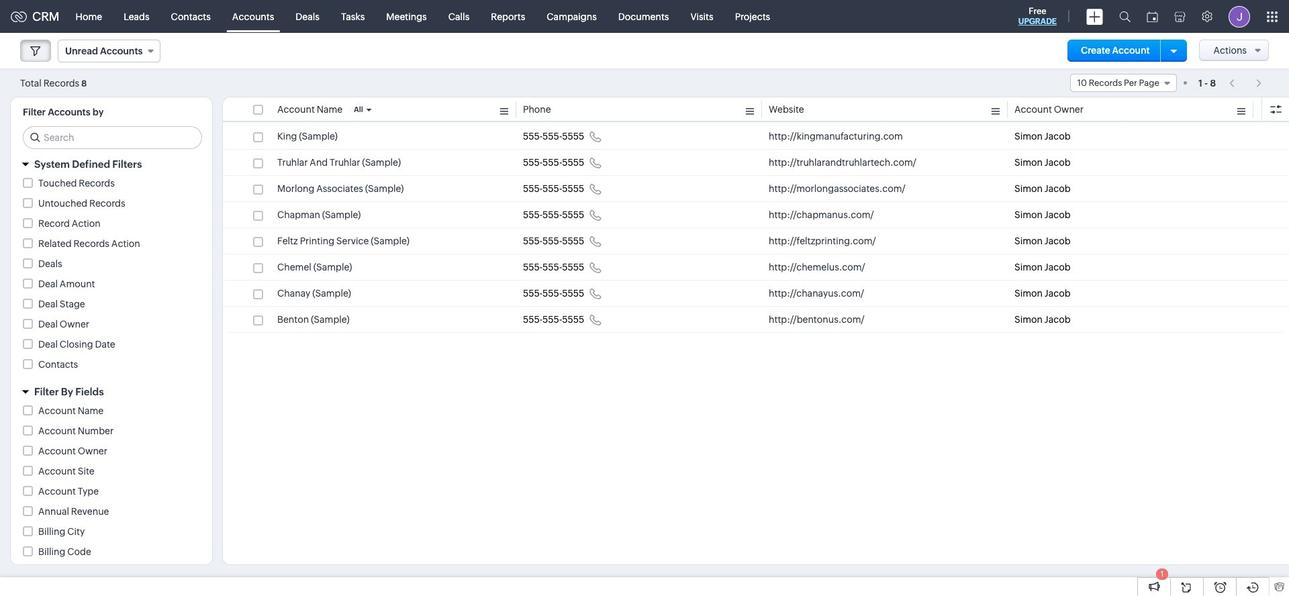 Task type: locate. For each thing, give the bounding box(es) containing it.
row group
[[223, 124, 1290, 333]]

calendar image
[[1147, 11, 1159, 22]]

create menu element
[[1079, 0, 1112, 33]]

navigation
[[1223, 73, 1270, 93]]

profile element
[[1221, 0, 1259, 33]]

None field
[[58, 40, 160, 62], [1071, 74, 1177, 92], [58, 40, 160, 62], [1071, 74, 1177, 92]]

profile image
[[1229, 6, 1251, 27]]



Task type: describe. For each thing, give the bounding box(es) containing it.
search element
[[1112, 0, 1139, 33]]

create menu image
[[1087, 8, 1104, 25]]

search image
[[1120, 11, 1131, 22]]

Search text field
[[24, 127, 202, 148]]

logo image
[[11, 11, 27, 22]]



Task type: vqa. For each thing, say whether or not it's contained in the screenshot.
the Profile icon
yes



